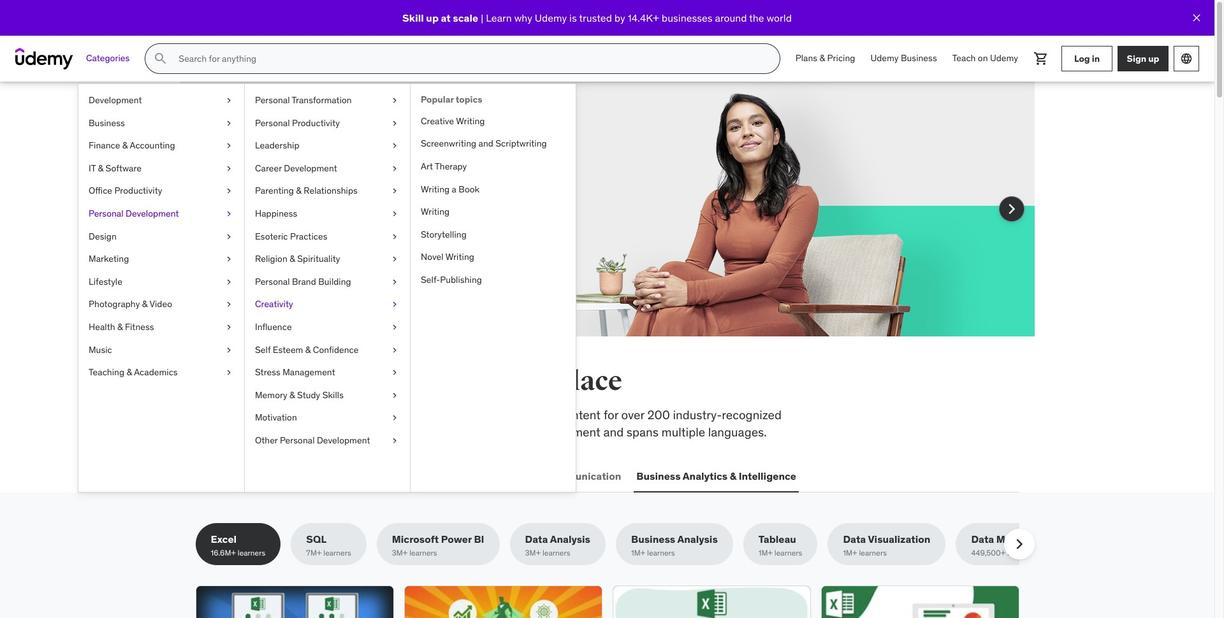 Task type: vqa. For each thing, say whether or not it's contained in the screenshot.
catalog
yes



Task type: locate. For each thing, give the bounding box(es) containing it.
xsmall image inside lifestyle link
[[224, 276, 234, 289]]

happiness
[[255, 208, 298, 219]]

future).
[[414, 169, 453, 184]]

excel 16.6m+ learners
[[211, 533, 266, 558]]

personal down the religion
[[255, 276, 290, 288]]

around
[[715, 11, 747, 24]]

1 vertical spatial and
[[604, 425, 624, 440]]

learners inside microsoft power bi 3m+ learners
[[410, 549, 437, 558]]

1 vertical spatial leadership
[[396, 470, 450, 483]]

skills
[[284, 365, 353, 398], [345, 408, 372, 423]]

teach on udemy
[[953, 52, 1019, 64]]

learners inside tableau 1m+ learners
[[775, 549, 803, 558]]

in
[[1092, 53, 1100, 64], [475, 365, 500, 398]]

xsmall image for design
[[224, 231, 234, 243]]

0 horizontal spatial in
[[475, 365, 500, 398]]

world
[[767, 11, 792, 24]]

2 horizontal spatial data
[[972, 533, 995, 546]]

xsmall image for personal brand building
[[390, 276, 400, 289]]

for up parenting on the left top
[[273, 169, 288, 184]]

0 vertical spatial skills
[[284, 365, 353, 398]]

in inside log in link
[[1092, 53, 1100, 64]]

art therapy
[[421, 161, 467, 172]]

development for web development
[[222, 470, 287, 483]]

0 horizontal spatial your
[[291, 169, 314, 184]]

& right the health
[[117, 321, 123, 333]]

scriptwriting
[[496, 138, 547, 150]]

development
[[530, 425, 601, 440]]

1 horizontal spatial the
[[750, 11, 765, 24]]

1 horizontal spatial for
[[604, 408, 619, 423]]

xsmall image inside personal productivity link
[[390, 117, 400, 130]]

supports
[[335, 425, 383, 440]]

xsmall image inside stress management link
[[390, 367, 400, 379]]

art
[[421, 161, 433, 172]]

workplace
[[286, 408, 342, 423]]

development inside button
[[222, 470, 287, 483]]

1 1m+ from the left
[[631, 549, 646, 558]]

4 learners from the left
[[543, 549, 571, 558]]

0 vertical spatial next image
[[1002, 199, 1022, 219]]

log in
[[1075, 53, 1100, 64]]

data left visualization
[[843, 533, 866, 546]]

finance & accounting link
[[78, 135, 244, 157]]

0 horizontal spatial the
[[238, 365, 279, 398]]

personal transformation link
[[245, 89, 410, 112]]

learners inside excel 16.6m+ learners
[[238, 549, 266, 558]]

1 your from the left
[[291, 169, 314, 184]]

the down self
[[238, 365, 279, 398]]

learners inside the data visualization 1m+ learners
[[859, 549, 887, 558]]

and
[[479, 138, 494, 150], [604, 425, 624, 440]]

2 3m+ from the left
[[525, 549, 541, 558]]

microsoft power bi 3m+ learners
[[392, 533, 485, 558]]

with
[[283, 186, 306, 201]]

multiple
[[662, 425, 706, 440]]

1 horizontal spatial data
[[843, 533, 866, 546]]

xsmall image for personal productivity
[[390, 117, 400, 130]]

xsmall image for lifestyle
[[224, 276, 234, 289]]

& right analytics
[[730, 470, 737, 483]]

to
[[375, 408, 386, 423]]

1 analysis from the left
[[550, 533, 591, 546]]

xsmall image inside design 'link'
[[224, 231, 234, 243]]

transformation
[[292, 94, 352, 106]]

xsmall image inside the self esteem & confidence 'link'
[[390, 344, 400, 357]]

personal up "personal productivity"
[[255, 94, 290, 106]]

technical
[[388, 408, 437, 423]]

health
[[89, 321, 115, 333]]

1 data from the left
[[525, 533, 548, 546]]

personal development
[[89, 208, 179, 219]]

productivity down the transformation
[[292, 117, 340, 129]]

and down creative writing link
[[479, 138, 494, 150]]

1 horizontal spatial leadership
[[396, 470, 450, 483]]

xsmall image inside parenting & relationships "link"
[[390, 185, 400, 198]]

xsmall image inside esoteric practices link
[[390, 231, 400, 243]]

in right 'log'
[[1092, 53, 1100, 64]]

3m+ inside microsoft power bi 3m+ learners
[[392, 549, 408, 558]]

you for gets
[[432, 137, 469, 164]]

xsmall image inside business link
[[224, 117, 234, 130]]

up left at
[[426, 11, 439, 24]]

& inside 'link'
[[305, 344, 311, 356]]

xsmall image
[[224, 94, 234, 107], [224, 117, 234, 130], [390, 117, 400, 130], [390, 140, 400, 152], [390, 163, 400, 175], [390, 208, 400, 220], [390, 231, 400, 243], [390, 253, 400, 266], [390, 276, 400, 289], [224, 299, 234, 311], [390, 299, 400, 311], [224, 321, 234, 334], [224, 344, 234, 357], [390, 344, 400, 357], [224, 367, 234, 379], [390, 367, 400, 379], [390, 435, 400, 447]]

& for religion & spirituality
[[290, 253, 295, 265]]

& right esteem
[[305, 344, 311, 356]]

2 1m+ from the left
[[759, 549, 773, 558]]

up right sign
[[1149, 53, 1160, 64]]

0 horizontal spatial data
[[525, 533, 548, 546]]

1 3m+ from the left
[[392, 549, 408, 558]]

udemy left is
[[535, 11, 567, 24]]

449,500+
[[972, 549, 1006, 558]]

0 horizontal spatial productivity
[[114, 185, 162, 197]]

3 1m+ from the left
[[843, 549, 858, 558]]

development down motivation link
[[317, 435, 370, 446]]

development for career development
[[284, 163, 337, 174]]

topic filters element
[[196, 524, 1058, 566]]

1m+ inside tableau 1m+ learners
[[759, 549, 773, 558]]

xsmall image inside teaching & academics link
[[224, 367, 234, 379]]

0 vertical spatial leadership
[[255, 140, 300, 151]]

your
[[291, 169, 314, 184], [388, 169, 411, 184]]

xsmall image for religion & spirituality
[[390, 253, 400, 266]]

1 horizontal spatial 1m+
[[759, 549, 773, 558]]

finance
[[89, 140, 120, 151]]

carousel element
[[180, 82, 1035, 367]]

xsmall image inside the other personal development link
[[390, 435, 400, 447]]

trusted
[[579, 11, 612, 24]]

& right finance
[[122, 140, 128, 151]]

3 data from the left
[[972, 533, 995, 546]]

2 analysis from the left
[[678, 533, 718, 546]]

personal brand building link
[[245, 271, 410, 294]]

xsmall image for finance & accounting
[[224, 140, 234, 152]]

therapy
[[435, 161, 467, 172]]

xsmall image inside photography & video link
[[224, 299, 234, 311]]

video
[[150, 299, 172, 310]]

data right bi
[[525, 533, 548, 546]]

xsmall image for personal development
[[224, 208, 234, 220]]

0 horizontal spatial 1m+
[[631, 549, 646, 558]]

for left over on the bottom right of page
[[604, 408, 619, 423]]

sql 7m+ learners
[[306, 533, 351, 558]]

teaching & academics
[[89, 367, 178, 378]]

you
[[432, 137, 469, 164], [358, 365, 404, 398]]

0 horizontal spatial leadership
[[255, 140, 300, 151]]

self-publishing
[[421, 274, 482, 286]]

1 horizontal spatial you
[[432, 137, 469, 164]]

career development link
[[245, 157, 410, 180]]

business for business
[[89, 117, 125, 129]]

photography
[[89, 299, 140, 310]]

xsmall image inside religion & spirituality link
[[390, 253, 400, 266]]

data for data analysis
[[525, 533, 548, 546]]

creative writing
[[421, 115, 485, 127]]

1 vertical spatial for
[[604, 408, 619, 423]]

0 horizontal spatial and
[[479, 138, 494, 150]]

& for health & fitness
[[117, 321, 123, 333]]

xsmall image inside office productivity link
[[224, 185, 234, 198]]

it & software link
[[78, 157, 244, 180]]

skills inside covering critical workplace skills to technical topics, including prep content for over 200 industry-recognized certifications, our catalog supports well-rounded professional development and spans multiple languages.
[[345, 408, 372, 423]]

1 horizontal spatial analysis
[[678, 533, 718, 546]]

business inside button
[[637, 470, 681, 483]]

1 horizontal spatial and
[[604, 425, 624, 440]]

data up 449,500+
[[972, 533, 995, 546]]

xsmall image inside motivation link
[[390, 412, 400, 425]]

8 learners from the left
[[1008, 549, 1036, 558]]

0 vertical spatial productivity
[[292, 117, 340, 129]]

2 your from the left
[[388, 169, 411, 184]]

xsmall image inside music link
[[224, 344, 234, 357]]

2 learners from the left
[[324, 549, 351, 558]]

& for finance & accounting
[[122, 140, 128, 151]]

in up including
[[475, 365, 500, 398]]

learners inside "data modeling 449,500+ learners"
[[1008, 549, 1036, 558]]

skills inside learning that gets you skills for your present (and your future). get started with us.
[[241, 169, 270, 184]]

1 horizontal spatial productivity
[[292, 117, 340, 129]]

spirituality
[[297, 253, 340, 265]]

business
[[901, 52, 937, 64], [89, 117, 125, 129], [637, 470, 681, 483], [631, 533, 676, 546]]

your right (and
[[388, 169, 411, 184]]

& left us.
[[296, 185, 302, 197]]

1 vertical spatial up
[[1149, 53, 1160, 64]]

xsmall image inside development link
[[224, 94, 234, 107]]

and down over on the bottom right of page
[[604, 425, 624, 440]]

0 vertical spatial up
[[426, 11, 439, 24]]

esoteric practices link
[[245, 226, 410, 248]]

leadership inside button
[[396, 470, 450, 483]]

7 learners from the left
[[859, 549, 887, 558]]

xsmall image
[[390, 94, 400, 107], [224, 140, 234, 152], [224, 163, 234, 175], [224, 185, 234, 198], [390, 185, 400, 198], [224, 208, 234, 220], [224, 231, 234, 243], [224, 253, 234, 266], [224, 276, 234, 289], [390, 321, 400, 334], [390, 390, 400, 402], [390, 412, 400, 425]]

design
[[89, 231, 117, 242]]

screenwriting and scriptwriting
[[421, 138, 547, 150]]

design link
[[78, 226, 244, 248]]

you inside learning that gets you skills for your present (and your future). get started with us.
[[432, 137, 469, 164]]

xsmall image for memory & study skills
[[390, 390, 400, 402]]

xsmall image for personal transformation
[[390, 94, 400, 107]]

xsmall image inside "personal development" link
[[224, 208, 234, 220]]

xsmall image for business
[[224, 117, 234, 130]]

udemy right pricing
[[871, 52, 899, 64]]

the left world
[[750, 11, 765, 24]]

novel
[[421, 252, 444, 263]]

study
[[297, 390, 320, 401]]

& right it
[[98, 163, 103, 174]]

xsmall image for self esteem & confidence
[[390, 344, 400, 357]]

next image inside carousel element
[[1002, 199, 1022, 219]]

industry-
[[673, 408, 722, 423]]

business inside business analysis 1m+ learners
[[631, 533, 676, 546]]

skills up started
[[241, 169, 270, 184]]

0 horizontal spatial skills
[[241, 169, 270, 184]]

personal up design
[[89, 208, 123, 219]]

& left the video
[[142, 299, 148, 310]]

teach
[[953, 52, 976, 64]]

over
[[622, 408, 645, 423]]

covering critical workplace skills to technical topics, including prep content for over 200 industry-recognized certifications, our catalog supports well-rounded professional development and spans multiple languages.
[[196, 408, 782, 440]]

submit search image
[[153, 51, 169, 66]]

xsmall image inside leadership link
[[390, 140, 400, 152]]

1 horizontal spatial your
[[388, 169, 411, 184]]

your up parenting & relationships
[[291, 169, 314, 184]]

analysis inside data analysis 3m+ learners
[[550, 533, 591, 546]]

& for plans & pricing
[[820, 52, 826, 64]]

0 horizontal spatial 3m+
[[392, 549, 408, 558]]

personal up learning
[[255, 117, 290, 129]]

1 vertical spatial skills
[[345, 408, 372, 423]]

skills down stress management link
[[323, 390, 344, 401]]

3 learners from the left
[[410, 549, 437, 558]]

writing
[[456, 115, 485, 127], [421, 183, 450, 195], [421, 206, 450, 218], [446, 252, 474, 263]]

close image
[[1191, 11, 1204, 24]]

& left study
[[290, 390, 295, 401]]

influence
[[255, 321, 292, 333]]

pricing
[[828, 52, 856, 64]]

data analysis 3m+ learners
[[525, 533, 591, 558]]

xsmall image inside the happiness link
[[390, 208, 400, 220]]

you up to
[[358, 365, 404, 398]]

other
[[255, 435, 278, 446]]

xsmall image inside creativity link
[[390, 299, 400, 311]]

1 vertical spatial you
[[358, 365, 404, 398]]

1 vertical spatial next image
[[1009, 535, 1030, 555]]

you for skills
[[358, 365, 404, 398]]

development up parenting & relationships
[[284, 163, 337, 174]]

& right plans
[[820, 52, 826, 64]]

0 vertical spatial and
[[479, 138, 494, 150]]

self esteem & confidence link
[[245, 339, 410, 362]]

xsmall image for leadership
[[390, 140, 400, 152]]

0 horizontal spatial you
[[358, 365, 404, 398]]

xsmall image for happiness
[[390, 208, 400, 220]]

xsmall image inside personal brand building link
[[390, 276, 400, 289]]

data inside "data modeling 449,500+ learners"
[[972, 533, 995, 546]]

2 horizontal spatial 1m+
[[843, 549, 858, 558]]

why
[[515, 11, 533, 24]]

present
[[317, 169, 359, 184]]

0 horizontal spatial for
[[273, 169, 288, 184]]

xsmall image inside the marketing link
[[224, 253, 234, 266]]

xsmall image inside health & fitness link
[[224, 321, 234, 334]]

memory & study skills
[[255, 390, 344, 401]]

skills
[[241, 169, 270, 184], [323, 390, 344, 401]]

udemy image
[[15, 48, 73, 70]]

1m+ inside business analysis 1m+ learners
[[631, 549, 646, 558]]

esoteric
[[255, 231, 288, 242]]

xsmall image inside finance & accounting link
[[224, 140, 234, 152]]

development down office productivity link
[[126, 208, 179, 219]]

development down other
[[222, 470, 287, 483]]

1 vertical spatial the
[[238, 365, 279, 398]]

0 horizontal spatial analysis
[[550, 533, 591, 546]]

writing a book
[[421, 183, 480, 195]]

writing left a
[[421, 183, 450, 195]]

started
[[241, 186, 280, 201]]

0 horizontal spatial up
[[426, 11, 439, 24]]

career
[[255, 163, 282, 174]]

xsmall image inside memory & study skills link
[[390, 390, 400, 402]]

next image inside topic filters element
[[1009, 535, 1030, 555]]

xsmall image inside career development link
[[390, 163, 400, 175]]

1 learners from the left
[[238, 549, 266, 558]]

3m+ inside data analysis 3m+ learners
[[525, 549, 541, 558]]

happiness link
[[245, 203, 410, 226]]

1 horizontal spatial 3m+
[[525, 549, 541, 558]]

next image
[[1002, 199, 1022, 219], [1009, 535, 1030, 555]]

you down creative writing
[[432, 137, 469, 164]]

& right the religion
[[290, 253, 295, 265]]

0 vertical spatial for
[[273, 169, 288, 184]]

xsmall image inside it & software "link"
[[224, 163, 234, 175]]

xsmall image inside influence link
[[390, 321, 400, 334]]

data inside the data visualization 1m+ learners
[[843, 533, 866, 546]]

business analytics & intelligence button
[[634, 461, 799, 492]]

leadership down rounded
[[396, 470, 450, 483]]

1 horizontal spatial skills
[[323, 390, 344, 401]]

5 learners from the left
[[647, 549, 675, 558]]

leadership up career
[[255, 140, 300, 151]]

1 vertical spatial productivity
[[114, 185, 162, 197]]

2 data from the left
[[843, 533, 866, 546]]

xsmall image inside "personal transformation" link
[[390, 94, 400, 107]]

productivity up personal development
[[114, 185, 162, 197]]

analytics
[[683, 470, 728, 483]]

2 horizontal spatial udemy
[[991, 52, 1019, 64]]

creativity element
[[410, 84, 576, 492]]

for inside covering critical workplace skills to technical topics, including prep content for over 200 industry-recognized certifications, our catalog supports well-rounded professional development and spans multiple languages.
[[604, 408, 619, 423]]

udemy right on
[[991, 52, 1019, 64]]

learners
[[238, 549, 266, 558], [324, 549, 351, 558], [410, 549, 437, 558], [543, 549, 571, 558], [647, 549, 675, 558], [775, 549, 803, 558], [859, 549, 887, 558], [1008, 549, 1036, 558]]

xsmall image for career development
[[390, 163, 400, 175]]

up for skill
[[426, 11, 439, 24]]

learn
[[486, 11, 512, 24]]

analysis inside business analysis 1m+ learners
[[678, 533, 718, 546]]

business analysis 1m+ learners
[[631, 533, 718, 558]]

health & fitness link
[[78, 316, 244, 339]]

data inside data analysis 3m+ learners
[[525, 533, 548, 546]]

up for sign
[[1149, 53, 1160, 64]]

1 horizontal spatial in
[[1092, 53, 1100, 64]]

personal productivity link
[[245, 112, 410, 135]]

Search for anything text field
[[176, 48, 765, 70]]

0 vertical spatial in
[[1092, 53, 1100, 64]]

writing a book link
[[411, 178, 576, 201]]

0 vertical spatial you
[[432, 137, 469, 164]]

0 vertical spatial skills
[[241, 169, 270, 184]]

& right teaching
[[127, 367, 132, 378]]

critical
[[247, 408, 283, 423]]

1 horizontal spatial up
[[1149, 53, 1160, 64]]

1m+ inside the data visualization 1m+ learners
[[843, 549, 858, 558]]

6 learners from the left
[[775, 549, 803, 558]]



Task type: describe. For each thing, give the bounding box(es) containing it.
it
[[89, 163, 96, 174]]

development link
[[78, 89, 244, 112]]

xsmall image for marketing
[[224, 253, 234, 266]]

visualization
[[868, 533, 931, 546]]

professional
[[461, 425, 527, 440]]

is
[[570, 11, 577, 24]]

1m+ for data visualization
[[843, 549, 858, 558]]

xsmall image for music
[[224, 344, 234, 357]]

analysis for data analysis
[[550, 533, 591, 546]]

personal for personal transformation
[[255, 94, 290, 106]]

0 horizontal spatial udemy
[[535, 11, 567, 24]]

confidence
[[313, 344, 359, 356]]

finance & accounting
[[89, 140, 175, 151]]

& for memory & study skills
[[290, 390, 295, 401]]

novel writing link
[[411, 246, 576, 269]]

marketing link
[[78, 248, 244, 271]]

photography & video link
[[78, 294, 244, 316]]

screenwriting
[[421, 138, 477, 150]]

sign up link
[[1118, 46, 1169, 71]]

well-
[[386, 425, 413, 440]]

data for data modeling
[[972, 533, 995, 546]]

writing down topics
[[456, 115, 485, 127]]

web development
[[198, 470, 287, 483]]

shopping cart with 0 items image
[[1034, 51, 1049, 66]]

xsmall image for office productivity
[[224, 185, 234, 198]]

writing up storytelling
[[421, 206, 450, 218]]

1m+ for business analysis
[[631, 549, 646, 558]]

xsmall image for parenting & relationships
[[390, 185, 400, 198]]

our
[[272, 425, 290, 440]]

creativity
[[255, 299, 293, 310]]

leadership for leadership link
[[255, 140, 300, 151]]

udemy business
[[871, 52, 937, 64]]

parenting & relationships
[[255, 185, 358, 197]]

and inside covering critical workplace skills to technical topics, including prep content for over 200 industry-recognized certifications, our catalog supports well-rounded professional development and spans multiple languages.
[[604, 425, 624, 440]]

0 vertical spatial the
[[750, 11, 765, 24]]

xsmall image for it & software
[[224, 163, 234, 175]]

self
[[255, 344, 271, 356]]

choose a language image
[[1181, 52, 1193, 65]]

xsmall image for photography & video
[[224, 299, 234, 311]]

xsmall image for health & fitness
[[224, 321, 234, 334]]

xsmall image for development
[[224, 94, 234, 107]]

religion & spirituality link
[[245, 248, 410, 271]]

& for photography & video
[[142, 299, 148, 310]]

productivity for office productivity
[[114, 185, 162, 197]]

skill
[[403, 11, 424, 24]]

certifications,
[[196, 425, 269, 440]]

200
[[648, 408, 670, 423]]

14.4k+
[[628, 11, 660, 24]]

stress management
[[255, 367, 335, 378]]

16.6m+
[[211, 549, 236, 558]]

log in link
[[1062, 46, 1113, 71]]

self-publishing link
[[411, 269, 576, 292]]

personal for personal brand building
[[255, 276, 290, 288]]

web
[[198, 470, 220, 483]]

one
[[505, 365, 551, 398]]

modeling
[[997, 533, 1042, 546]]

at
[[441, 11, 451, 24]]

data for data visualization
[[843, 533, 866, 546]]

get
[[456, 169, 476, 184]]

(and
[[362, 169, 385, 184]]

development for personal development
[[126, 208, 179, 219]]

self-
[[421, 274, 440, 286]]

it & software
[[89, 163, 142, 174]]

analysis for business analysis
[[678, 533, 718, 546]]

motivation
[[255, 412, 297, 424]]

novel writing
[[421, 252, 474, 263]]

personal for personal productivity
[[255, 117, 290, 129]]

other personal development
[[255, 435, 370, 446]]

productivity for personal productivity
[[292, 117, 340, 129]]

personal development link
[[78, 203, 244, 226]]

leadership link
[[245, 135, 410, 157]]

topics,
[[440, 408, 476, 423]]

bi
[[474, 533, 485, 546]]

xsmall image for esoteric practices
[[390, 231, 400, 243]]

sql
[[306, 533, 327, 546]]

management
[[283, 367, 335, 378]]

& for it & software
[[98, 163, 103, 174]]

personal down workplace
[[280, 435, 315, 446]]

1 horizontal spatial udemy
[[871, 52, 899, 64]]

development down the categories "dropdown button"
[[89, 94, 142, 106]]

teaching
[[89, 367, 124, 378]]

xsmall image for stress management
[[390, 367, 400, 379]]

learning that gets you skills for your present (and your future). get started with us.
[[241, 137, 476, 201]]

writing up publishing
[[446, 252, 474, 263]]

personal for personal development
[[89, 208, 123, 219]]

art therapy link
[[411, 156, 576, 178]]

motivation link
[[245, 407, 410, 430]]

xsmall image for motivation
[[390, 412, 400, 425]]

covering
[[196, 408, 244, 423]]

office productivity
[[89, 185, 162, 197]]

next image for topic filters element on the bottom of the page
[[1009, 535, 1030, 555]]

content
[[559, 408, 601, 423]]

practices
[[290, 231, 328, 242]]

including
[[479, 408, 528, 423]]

leadership for leadership button
[[396, 470, 450, 483]]

skill up at scale | learn why udemy is trusted by 14.4k+ businesses around the world
[[403, 11, 792, 24]]

1 vertical spatial in
[[475, 365, 500, 398]]

teaching & academics link
[[78, 362, 244, 384]]

xsmall image for other personal development
[[390, 435, 400, 447]]

personal brand building
[[255, 276, 351, 288]]

power
[[441, 533, 472, 546]]

xsmall image for teaching & academics
[[224, 367, 234, 379]]

learners inside business analysis 1m+ learners
[[647, 549, 675, 558]]

on
[[978, 52, 988, 64]]

brand
[[292, 276, 316, 288]]

& inside button
[[730, 470, 737, 483]]

1 vertical spatial skills
[[323, 390, 344, 401]]

writing link
[[411, 201, 576, 224]]

data visualization 1m+ learners
[[843, 533, 931, 558]]

for inside learning that gets you skills for your present (and your future). get started with us.
[[273, 169, 288, 184]]

learners inside sql 7m+ learners
[[324, 549, 351, 558]]

personal productivity
[[255, 117, 340, 129]]

business for business analytics & intelligence
[[637, 470, 681, 483]]

publishing
[[440, 274, 482, 286]]

and inside "link"
[[479, 138, 494, 150]]

plans & pricing
[[796, 52, 856, 64]]

academics
[[134, 367, 178, 378]]

lifestyle link
[[78, 271, 244, 294]]

categories button
[[78, 43, 137, 74]]

religion
[[255, 253, 288, 265]]

recognized
[[722, 408, 782, 423]]

business for business analysis 1m+ learners
[[631, 533, 676, 546]]

other personal development link
[[245, 430, 410, 453]]

& for teaching & academics
[[127, 367, 132, 378]]

spans
[[627, 425, 659, 440]]

plans & pricing link
[[788, 43, 863, 74]]

communication
[[544, 470, 621, 483]]

xsmall image for creativity
[[390, 299, 400, 311]]

office
[[89, 185, 112, 197]]

parenting & relationships link
[[245, 180, 410, 203]]

next image for carousel element
[[1002, 199, 1022, 219]]

us.
[[309, 186, 325, 201]]

accounting
[[130, 140, 175, 151]]

book
[[459, 183, 480, 195]]

learners inside data analysis 3m+ learners
[[543, 549, 571, 558]]

& for parenting & relationships
[[296, 185, 302, 197]]

fitness
[[125, 321, 154, 333]]

stress
[[255, 367, 281, 378]]

all the skills you need in one place
[[196, 365, 622, 398]]

xsmall image for influence
[[390, 321, 400, 334]]



